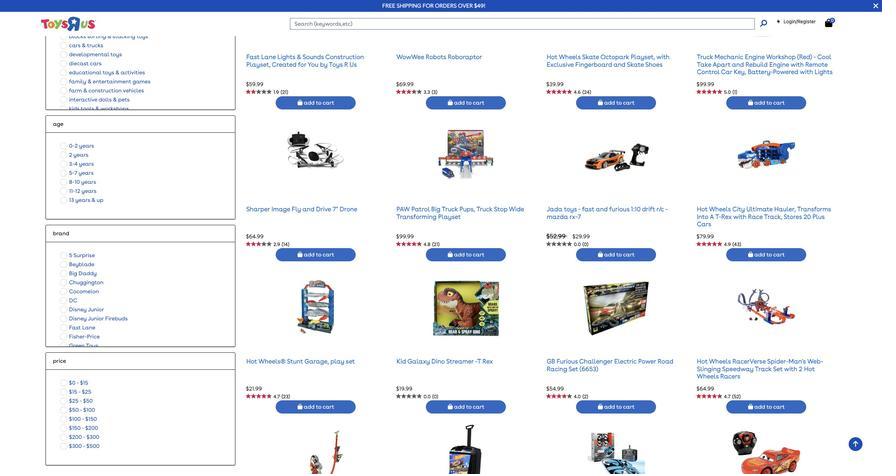 Task type: locate. For each thing, give the bounding box(es) containing it.
1 horizontal spatial $50
[[83, 398, 93, 404]]

0 vertical spatial $200
[[85, 425, 98, 431]]

toys inside jada toys - fast and furious 1:10 drift r/c - mazda rx-7
[[564, 206, 577, 213]]

hot wheels® stunt garage, play set link
[[246, 358, 355, 365]]

4.7 (23)
[[273, 394, 290, 399]]

1 horizontal spatial $15
[[80, 380, 88, 386]]

$200 - $300 button
[[58, 433, 101, 442]]

0 horizontal spatial set
[[569, 365, 578, 373]]

brand element
[[53, 229, 228, 238]]

0 vertical spatial toys
[[329, 61, 343, 68]]

disney for disney junior firebuds
[[69, 315, 87, 322]]

-
[[814, 53, 816, 61], [813, 76, 815, 83], [578, 206, 581, 213], [666, 206, 668, 213], [475, 358, 477, 365], [77, 380, 79, 386], [78, 389, 81, 395], [80, 398, 82, 404], [80, 407, 82, 413], [82, 416, 84, 422], [82, 425, 84, 431], [83, 434, 85, 440], [83, 443, 85, 449]]

$100 inside button
[[83, 407, 95, 413]]

0
[[831, 18, 834, 23]]

0 horizontal spatial $64.99
[[246, 233, 264, 240]]

1 vertical spatial $300
[[69, 443, 82, 449]]

sound
[[730, 76, 749, 83]]

fisher-price button
[[58, 332, 102, 341]]

spider-
[[767, 358, 789, 365]]

$300 inside $200 - $300 button
[[87, 434, 99, 440]]

0 vertical spatial $64.99
[[246, 233, 264, 240]]

years inside "button"
[[79, 170, 94, 176]]

toys down price at the left of the page
[[86, 342, 98, 349]]

hot wheels city ultimate hauler, transforms into a t-rex with race track, stores 20 plus cars image
[[738, 120, 795, 190]]

4.7 left (23)
[[273, 394, 280, 399]]

1 vertical spatial (0)
[[432, 394, 438, 399]]

lane up "fisher-price"
[[82, 324, 95, 331]]

$99.99 down control
[[697, 81, 714, 88]]

hot down web- on the right of page
[[804, 365, 815, 373]]

5 surprise button
[[58, 251, 97, 260]]

1 horizontal spatial fast
[[246, 53, 260, 61]]

0.0 (0)
[[574, 242, 588, 247], [424, 394, 438, 399]]

2 vertical spatial 2
[[799, 365, 803, 373]]

2 4.7 from the left
[[724, 394, 731, 399]]

0 vertical spatial 7
[[74, 170, 77, 176]]

$0 - $15 button
[[58, 379, 90, 388]]

shopping bag image
[[825, 19, 833, 27], [448, 252, 453, 257], [598, 252, 603, 257], [448, 404, 453, 410], [748, 404, 753, 410]]

1 horizontal spatial 4.7
[[724, 394, 731, 399]]

shopping bag image
[[298, 100, 303, 105], [448, 100, 453, 105], [598, 100, 603, 105], [748, 100, 753, 105], [298, 252, 303, 257], [748, 252, 753, 257], [298, 404, 303, 410], [598, 404, 603, 410]]

0 vertical spatial 0.0
[[574, 242, 581, 247]]

7
[[74, 170, 77, 176], [578, 213, 581, 220]]

toys left the r at top left
[[329, 61, 343, 68]]

7 down 3-4 years button
[[74, 170, 77, 176]]

with inside hot wheels skate octopark playset, with exclusive fingerboard and skate shoes
[[657, 53, 670, 61]]

junior inside button
[[88, 306, 104, 313]]

developmental
[[69, 51, 109, 58]]

blocks inside button
[[69, 33, 86, 40]]

$300 down $200 - $300 button
[[69, 443, 82, 449]]

kid galaxy dino streamer -t rex link
[[397, 358, 493, 365]]

1 horizontal spatial set
[[773, 365, 783, 373]]

1.9
[[273, 89, 279, 95]]

disney down dc
[[69, 306, 87, 313]]

0 horizontal spatial lights
[[277, 53, 295, 61]]

play
[[330, 358, 344, 365]]

vehicles down the games
[[123, 87, 144, 94]]

2 up 2 years
[[75, 142, 78, 149]]

- down $15 - $25
[[80, 398, 82, 404]]

and inside jada toys - fast and furious 1:10 drift r/c - mazda rx-7
[[596, 206, 608, 213]]

1 vertical spatial lights
[[815, 68, 833, 76]]

set down 'spider-'
[[773, 365, 783, 373]]

1 disney from the top
[[69, 306, 87, 313]]

sharper image lumo stunt remote control glow drone image
[[588, 424, 645, 474]]

None search field
[[290, 18, 767, 30]]

shopping bag image inside 0 link
[[825, 19, 833, 27]]

0 vertical spatial cars
[[69, 42, 80, 49]]

2.9
[[273, 242, 280, 247]]

kid galaxy dino streamer -t rex image
[[431, 272, 501, 342]]

dolls
[[99, 96, 112, 103]]

0 vertical spatial rex
[[721, 213, 732, 220]]

big right patrol
[[431, 206, 441, 213]]

fast lane lights & sounds construction playset, created for you by toys r us image
[[287, 0, 344, 37]]

lane inside button
[[82, 324, 95, 331]]

fast inside button
[[69, 324, 81, 331]]

$150 - $200
[[69, 425, 98, 431]]

lane for fast lane
[[82, 324, 95, 331]]

playset, up shoes
[[631, 53, 655, 61]]

cocomelon button
[[58, 287, 101, 296]]

$99.99 down "transforming"
[[396, 233, 414, 240]]

1 horizontal spatial (21)
[[432, 242, 440, 247]]

truck left stop
[[477, 206, 493, 213]]

(21) for 1.9 (21)
[[281, 89, 288, 95]]

hot up into
[[697, 206, 708, 213]]

1 horizontal spatial 2
[[75, 142, 78, 149]]

2 up 3-
[[69, 151, 72, 158]]

1 vertical spatial 2
[[69, 151, 72, 158]]

big inside paw patrol big truck pups, truck stop wide transforming playset
[[431, 206, 441, 213]]

disney junior firebuds button
[[58, 314, 130, 323]]

1 vertical spatial $25
[[69, 398, 78, 404]]

4.7 left the (52)
[[724, 394, 731, 399]]

transforming
[[397, 213, 437, 220]]

0 vertical spatial 2
[[75, 142, 78, 149]]

disney junior
[[69, 306, 104, 313]]

2 set from the left
[[773, 365, 783, 373]]

$100 up $100 - $150
[[83, 407, 95, 413]]

with down (red)
[[791, 61, 804, 68]]

1 horizontal spatial for
[[710, 83, 718, 91]]

control
[[697, 68, 720, 76]]

(21)
[[281, 89, 288, 95], [432, 242, 440, 247]]

1 vertical spatial 0.0
[[424, 394, 431, 399]]

1 vertical spatial $99.99
[[396, 233, 414, 240]]

0 vertical spatial $15
[[80, 380, 88, 386]]

0 vertical spatial $300
[[87, 434, 99, 440]]

key,
[[734, 68, 746, 76]]

set inside hot wheels racerverse spider-man's web- slinging speedway track set with 2 hot wheels racers
[[773, 365, 783, 373]]

toys up family & entertainment games
[[103, 69, 114, 76]]

with up play
[[800, 68, 813, 76]]

paw
[[397, 206, 410, 213]]

take
[[697, 61, 711, 68]]

you
[[308, 61, 318, 68]]

car
[[721, 68, 732, 76]]

blocks up cars & trucks "button"
[[69, 33, 86, 40]]

- inside 'button'
[[82, 425, 84, 431]]

1 horizontal spatial $25
[[82, 389, 91, 395]]

hot wheels city ultimate hauler, transforms into a t-rex with race track, stores 20 plus cars
[[697, 206, 831, 228]]

1 horizontal spatial truck
[[477, 206, 493, 213]]

with down city
[[733, 213, 747, 220]]

(21) right 4.8
[[432, 242, 440, 247]]

1 horizontal spatial $300
[[87, 434, 99, 440]]

fast for fast lane
[[69, 324, 81, 331]]

wheels up exclusive
[[559, 53, 581, 61]]

0 vertical spatial $150
[[85, 416, 97, 422]]

junior down disney junior
[[88, 315, 104, 322]]

0 vertical spatial for
[[298, 61, 306, 68]]

truck
[[697, 53, 713, 61], [442, 206, 458, 213], [477, 206, 493, 213]]

& inside button
[[87, 24, 91, 30]]

and down the octopark
[[614, 61, 626, 68]]

- right r/c
[[666, 206, 668, 213]]

1 horizontal spatial toys
[[329, 61, 343, 68]]

$15 up $15 - $25
[[80, 380, 88, 386]]

& down interactive dolls & pets button
[[95, 105, 99, 112]]

0 horizontal spatial 7
[[74, 170, 77, 176]]

0 vertical spatial vehicles
[[134, 15, 155, 21]]

for
[[423, 2, 434, 9]]

1 blocks from the top
[[69, 24, 86, 30]]

0 vertical spatial (0)
[[583, 242, 588, 247]]

$99.99
[[697, 81, 714, 88], [396, 233, 414, 240]]

5.0
[[724, 89, 731, 95]]

years for 12
[[82, 188, 97, 194]]

junior up disney junior firebuds
[[88, 306, 104, 313]]

junior inside button
[[88, 315, 104, 322]]

1 vertical spatial big
[[69, 270, 77, 277]]

2 junior from the top
[[88, 315, 104, 322]]

& up workshops
[[113, 96, 117, 103]]

- right streamer
[[475, 358, 477, 365]]

shopping bag image for fast lane lights & sounds construction playset, created for you by toys r us
[[298, 100, 303, 105]]

years
[[79, 142, 94, 149], [73, 151, 88, 158], [79, 161, 94, 167], [79, 170, 94, 176], [81, 179, 96, 185], [82, 188, 97, 194], [75, 197, 90, 203]]

$15 down $0 - $15 button
[[69, 389, 77, 395]]

wheels®
[[259, 358, 286, 365]]

7 up $29.99
[[578, 213, 581, 220]]

1 vertical spatial fast
[[69, 324, 81, 331]]

and up the key, at right top
[[732, 61, 744, 68]]

disney up fast lane button
[[69, 315, 87, 322]]

0 vertical spatial lights
[[277, 53, 295, 61]]

1 vertical spatial cars
[[90, 60, 102, 67]]

big daddy button
[[58, 269, 99, 278]]

sharper
[[246, 206, 270, 213]]

1 vertical spatial (21)
[[432, 242, 440, 247]]

- down the '$25 - $50'
[[80, 407, 82, 413]]

$100 down $50 - $100 button
[[69, 416, 81, 422]]

0 horizontal spatial 0.0
[[424, 394, 431, 399]]

$50 down $25 - $50 button
[[69, 407, 79, 413]]

$64.99 down slinging
[[697, 386, 714, 392]]

fingerboard
[[575, 61, 612, 68]]

& left sounds
[[297, 53, 301, 61]]

1 horizontal spatial 7
[[578, 213, 581, 220]]

truck up take
[[697, 53, 713, 61]]

to
[[316, 99, 321, 106], [466, 99, 472, 106], [616, 99, 622, 106], [767, 99, 772, 106], [316, 252, 321, 258], [466, 252, 472, 258], [616, 252, 622, 258], [767, 252, 772, 258], [316, 404, 321, 410], [466, 404, 472, 410], [616, 404, 622, 410], [767, 404, 772, 410]]

blocks down action
[[69, 24, 86, 30]]

engine down workshop
[[769, 61, 789, 68]]

years for 2
[[79, 142, 94, 149]]

hauler,
[[774, 206, 796, 213]]

1 set from the left
[[569, 365, 578, 373]]

with inside hot wheels racerverse spider-man's web- slinging speedway track set with 2 hot wheels racers
[[784, 365, 797, 373]]

big down beyblade button
[[69, 270, 77, 277]]

0 horizontal spatial fast
[[69, 324, 81, 331]]

free
[[382, 2, 395, 9]]

1 junior from the top
[[88, 306, 104, 313]]

hot inside hot wheels city ultimate hauler, transforms into a t-rex with race track, stores 20 plus cars
[[697, 206, 708, 213]]

close button image
[[874, 2, 878, 10]]

hot
[[547, 53, 558, 61], [697, 206, 708, 213], [246, 358, 257, 365], [697, 358, 708, 365], [804, 365, 815, 373]]

1 vertical spatial junior
[[88, 315, 104, 322]]

wheels up "t-"
[[709, 206, 731, 213]]

construction
[[89, 87, 122, 94]]

1 horizontal spatial $150
[[85, 416, 97, 422]]

0 horizontal spatial $50
[[69, 407, 79, 413]]

jada toys - fast and furious 1:10 drift r/c - mazda rx-7 image
[[582, 120, 651, 190]]

r/c
[[657, 206, 664, 213]]

jada toys 1:24 scale disney pixar lightning mcqueen crash car radio controlled toy car (r/c) image
[[732, 424, 801, 474]]

cars down developmental toys
[[90, 60, 102, 67]]

realistic
[[703, 76, 729, 83]]

0 horizontal spatial $150
[[69, 425, 81, 431]]

$50 inside $50 - $100 button
[[69, 407, 79, 413]]

& up entertainment
[[115, 69, 119, 76]]

fast up fisher-
[[69, 324, 81, 331]]

$21.99
[[246, 386, 262, 392]]

$300 up $500
[[87, 434, 99, 440]]

years up 3-4 years
[[73, 151, 88, 158]]

4.0
[[574, 394, 581, 399]]

years up 13 years & up
[[82, 188, 97, 194]]

years for 10
[[81, 179, 96, 185]]

5.0 (1)
[[724, 89, 737, 95]]

1 horizontal spatial $99.99
[[697, 81, 714, 88]]

fast inside fast lane lights & sounds construction playset, created for you by toys r us
[[246, 53, 260, 61]]

hot wheels® stunt garage, play set
[[246, 358, 355, 365]]

0 horizontal spatial big
[[69, 270, 77, 277]]

2 horizontal spatial truck
[[697, 53, 713, 61]]

cars up the developmental
[[69, 42, 80, 49]]

- inside "button"
[[82, 416, 84, 422]]

1 vertical spatial $50
[[69, 407, 79, 413]]

ultimate
[[747, 206, 773, 213]]

interactive
[[69, 96, 97, 103]]

track,
[[764, 213, 782, 220]]

0 horizontal spatial 0.0 (0)
[[424, 394, 438, 399]]

toys for educational toys & activities
[[103, 69, 114, 76]]

1 horizontal spatial big
[[431, 206, 441, 213]]

dc button
[[58, 296, 79, 305]]

transforms
[[797, 206, 831, 213]]

wheels for a
[[709, 206, 731, 213]]

(2)
[[583, 394, 588, 399]]

0 horizontal spatial truck
[[442, 206, 458, 213]]

playset, inside hot wheels skate octopark playset, with exclusive fingerboard and skate shoes
[[631, 53, 655, 61]]

wheels inside hot wheels city ultimate hauler, transforms into a t-rex with race track, stores 20 plus cars
[[709, 206, 731, 213]]

& inside "button"
[[82, 42, 86, 49]]

years+
[[739, 83, 759, 91]]

0 horizontal spatial toys
[[86, 342, 98, 349]]

0 horizontal spatial lane
[[82, 324, 95, 331]]

(21) for 4.8 (21)
[[432, 242, 440, 247]]

$150 down $100 - $150 "button"
[[69, 425, 81, 431]]

playset,
[[631, 53, 655, 61], [246, 61, 270, 68]]

$200 up $200 - $300
[[85, 425, 98, 431]]

rex right t at bottom
[[483, 358, 493, 365]]

disney inside button
[[69, 315, 87, 322]]

big inside button
[[69, 270, 77, 277]]

wheels inside hot wheels skate octopark playset, with exclusive fingerboard and skate shoes
[[559, 53, 581, 61]]

1 4.7 from the left
[[273, 394, 280, 399]]

& down figure
[[87, 24, 91, 30]]

$50 up $50 - $100
[[83, 398, 93, 404]]

& down educational
[[88, 78, 91, 85]]

educational toys & activities button
[[58, 68, 147, 77]]

blocks inside button
[[69, 24, 86, 30]]

and inside truck mechanic engine workshop (red) - cool take apart and rebuild engine with remote control car key, battery-powered with lights & realistic sound effects, pretend play - great gift for kids 3 years+
[[732, 61, 744, 68]]

years up 11-12 years
[[81, 179, 96, 185]]

& inside truck mechanic engine workshop (red) - cool take apart and rebuild engine with remote control car key, battery-powered with lights & realistic sound effects, pretend play - great gift for kids 3 years+
[[697, 76, 701, 83]]

0 horizontal spatial $99.99
[[396, 233, 414, 240]]

(21) right 1.9
[[281, 89, 288, 95]]

years up 5-7 years
[[79, 161, 94, 167]]

cars inside button
[[90, 60, 102, 67]]

1 vertical spatial lane
[[82, 324, 95, 331]]

1 horizontal spatial engine
[[769, 61, 789, 68]]

lane inside fast lane lights & sounds construction playset, created for you by toys r us
[[261, 53, 276, 61]]

disney inside button
[[69, 306, 87, 313]]

1 vertical spatial for
[[710, 83, 718, 91]]

drift
[[642, 206, 655, 213]]

for down realistic
[[710, 83, 718, 91]]

1 vertical spatial $100
[[69, 416, 81, 422]]

fisher-price
[[69, 333, 100, 340]]

wheels down slinging
[[697, 373, 719, 380]]

0 horizontal spatial 4.7
[[273, 394, 280, 399]]

playset, up $59.99
[[246, 61, 270, 68]]

0 vertical spatial big
[[431, 206, 441, 213]]

and right fast on the right
[[596, 206, 608, 213]]

1 vertical spatial vehicles
[[123, 87, 144, 94]]

$200
[[85, 425, 98, 431], [69, 434, 82, 440]]

- inside button
[[80, 407, 82, 413]]

0 vertical spatial blocks
[[69, 24, 86, 30]]

toys down blocks sorting & stacking toys
[[110, 51, 122, 58]]

building
[[93, 24, 114, 30]]

0 horizontal spatial (21)
[[281, 89, 288, 95]]

engine
[[745, 53, 765, 61], [769, 61, 789, 68]]

1 horizontal spatial $200
[[85, 425, 98, 431]]

1 vertical spatial 7
[[578, 213, 581, 220]]

1 horizontal spatial 0.0
[[574, 242, 581, 247]]

0-2 years
[[69, 142, 94, 149]]

0 vertical spatial fast
[[246, 53, 260, 61]]

wheels for fingerboard
[[559, 53, 581, 61]]

disney junior firebuds
[[69, 315, 128, 322]]

(43)
[[733, 242, 741, 247]]

- down $100 - $150
[[82, 425, 84, 431]]

$25 up the '$25 - $50'
[[82, 389, 91, 395]]

1 vertical spatial $15
[[69, 389, 77, 395]]

1 horizontal spatial $100
[[83, 407, 95, 413]]

hot wheels skate octopark playset, with exclusive fingerboard and skate shoes image
[[588, 0, 645, 37]]

0 vertical spatial $50
[[83, 398, 93, 404]]

0 horizontal spatial (0)
[[432, 394, 438, 399]]

hot wheels racerverse spider-man's web- slinging speedway track set with 2 hot wheels racers
[[697, 358, 823, 380]]

paw patrol big truck pups, truck stop wide transforming playset image
[[438, 120, 495, 190]]

hot up exclusive
[[547, 53, 558, 61]]

cars & trucks
[[69, 42, 103, 49]]

5
[[69, 252, 72, 259]]

tools
[[81, 105, 94, 112]]

- left fast on the right
[[578, 206, 581, 213]]

0 horizontal spatial $100
[[69, 416, 81, 422]]

2 blocks from the top
[[69, 33, 86, 40]]

skate up the fingerboard
[[582, 53, 599, 61]]

hot up slinging
[[697, 358, 708, 365]]

games
[[132, 78, 151, 85]]

0 vertical spatial disney
[[69, 306, 87, 313]]

t
[[477, 358, 481, 365]]

- up $150 - $200
[[82, 416, 84, 422]]

0 vertical spatial lane
[[261, 53, 276, 61]]

$200 down $150 - $200 'button'
[[69, 434, 82, 440]]

sounds
[[303, 53, 324, 61]]

2 horizontal spatial 2
[[799, 365, 803, 373]]

years for 4
[[79, 161, 94, 167]]

0 horizontal spatial cars
[[69, 42, 80, 49]]

age
[[53, 121, 63, 127]]

1 horizontal spatial playset,
[[631, 53, 655, 61]]

& up gift
[[697, 76, 701, 83]]

lights up great
[[815, 68, 833, 76]]

fast up $59.99
[[246, 53, 260, 61]]

years down 11-12 years
[[75, 197, 90, 203]]

blocks sorting & stacking toys
[[69, 33, 148, 40]]

& up the developmental
[[82, 42, 86, 49]]

1 horizontal spatial lane
[[261, 53, 276, 61]]

years up 8-10 years
[[79, 170, 94, 176]]

1 vertical spatial $64.99
[[697, 386, 714, 392]]

0 vertical spatial (21)
[[281, 89, 288, 95]]

created
[[272, 61, 297, 68]]

fast lane button
[[58, 323, 97, 332]]

hot wheels skate octopark playset, with exclusive fingerboard and skate shoes link
[[547, 53, 670, 68]]

hot inside hot wheels skate octopark playset, with exclusive fingerboard and skate shoes
[[547, 53, 558, 61]]

diecast
[[69, 60, 89, 67]]

1 vertical spatial 0.0 (0)
[[424, 394, 438, 399]]

- right $0
[[77, 380, 79, 386]]

1 horizontal spatial 0.0 (0)
[[574, 242, 588, 247]]

engine up rebuild
[[745, 53, 765, 61]]

monster jam thunderroarus drop playset with exclusive monster truck, lights & sounds image
[[287, 424, 344, 474]]

hot wheels racerverse spider-man's web-slinging speedway track set with 2 hot wheels racers image
[[738, 272, 795, 342]]

2 disney from the top
[[69, 315, 87, 322]]

for left "you"
[[298, 61, 306, 68]]

$200 inside $150 - $200 'button'
[[85, 425, 98, 431]]

rex right a
[[721, 213, 732, 220]]

0 horizontal spatial $300
[[69, 443, 82, 449]]

1 horizontal spatial cars
[[90, 60, 102, 67]]

0 vertical spatial junior
[[88, 306, 104, 313]]

2 inside hot wheels racerverse spider-man's web- slinging speedway track set with 2 hot wheels racers
[[799, 365, 803, 373]]

skate left shoes
[[627, 61, 644, 68]]

$150 up $150 - $200
[[85, 416, 97, 422]]

hot for hot wheels city ultimate hauler, transforms into a t-rex with race track, stores 20 plus cars
[[697, 206, 708, 213]]

vehicles inside button
[[123, 87, 144, 94]]

0 horizontal spatial for
[[298, 61, 306, 68]]

diecast cars
[[69, 60, 102, 67]]

$64.99 down 'sharper'
[[246, 233, 264, 240]]

mechanic
[[715, 53, 743, 61]]

login/register
[[784, 18, 816, 24]]



Task type: vqa. For each thing, say whether or not it's contained in the screenshot.
V8
no



Task type: describe. For each thing, give the bounding box(es) containing it.
junior for disney junior firebuds
[[88, 315, 104, 322]]

for inside truck mechanic engine workshop (red) - cool take apart and rebuild engine with remote control car key, battery-powered with lights & realistic sound effects, pretend play - great gift for kids 3 years+
[[710, 83, 718, 91]]

hot wheels 100 car storage case image
[[431, 424, 501, 474]]

$52.99
[[546, 233, 567, 240]]

0-2 years button
[[58, 141, 96, 150]]

image
[[272, 206, 290, 213]]

developmental toys
[[69, 51, 122, 58]]

paw patrol big truck pups, truck stop wide transforming playset
[[397, 206, 524, 220]]

2.9 (14)
[[273, 242, 289, 247]]

1 horizontal spatial (0)
[[583, 242, 588, 247]]

shopping bag image for wowwee robots roboraptor
[[448, 100, 453, 105]]

price element
[[53, 357, 228, 365]]

$49!
[[474, 2, 486, 9]]

toys inside fast lane lights & sounds construction playset, created for you by toys r us
[[329, 61, 343, 68]]

playsets
[[104, 15, 127, 21]]

toys for developmental toys
[[110, 51, 122, 58]]

racers
[[720, 373, 741, 380]]

5-7 years button
[[58, 169, 96, 178]]

$50 - $100
[[69, 407, 95, 413]]

battery-
[[748, 68, 773, 76]]

- down $0 - $15 on the left bottom of the page
[[78, 389, 81, 395]]

$39.99
[[546, 81, 564, 88]]

$25 - $50 button
[[58, 397, 95, 406]]

0 horizontal spatial $25
[[69, 398, 78, 404]]

0 link
[[825, 18, 840, 27]]

chuggington button
[[58, 278, 106, 287]]

vehicles inside button
[[134, 15, 155, 21]]

fast for fast lane lights & sounds construction playset, created for you by toys r us
[[246, 53, 260, 61]]

kids tools & workshops button
[[58, 104, 131, 113]]

toys for jada toys - fast and furious 1:10 drift r/c - mazda rx-7
[[564, 206, 577, 213]]

race
[[748, 213, 763, 220]]

lights inside truck mechanic engine workshop (red) - cool take apart and rebuild engine with remote control car key, battery-powered with lights & realistic sound effects, pretend play - great gift for kids 3 years+
[[815, 68, 833, 76]]

blocks for blocks sorting & stacking toys
[[69, 33, 86, 40]]

20
[[804, 213, 811, 220]]

0 vertical spatial 0.0 (0)
[[574, 242, 588, 247]]

8-10 years
[[69, 179, 96, 185]]

jada toys - fast and furious 1:10 drift r/c - mazda rx-7
[[547, 206, 668, 220]]

pups,
[[460, 206, 475, 213]]

4.7 (52)
[[724, 394, 741, 399]]

(6653)
[[580, 365, 598, 373]]

hot for hot wheels® stunt garage, play set
[[246, 358, 257, 365]]

lane for fast lane lights & sounds construction playset, created for you by toys r us
[[261, 53, 276, 61]]

toys r us image
[[41, 16, 96, 32]]

by
[[320, 61, 328, 68]]

toys right stacking at the top left of the page
[[137, 33, 148, 40]]

activities
[[121, 69, 145, 76]]

$100 - $150
[[69, 416, 97, 422]]

garage,
[[304, 358, 329, 365]]

green toys button
[[58, 341, 100, 350]]

chuggington
[[69, 279, 103, 286]]

web-
[[808, 358, 823, 365]]

green
[[69, 342, 85, 349]]

- up remote
[[814, 53, 816, 61]]

shopping bag image for hot wheels skate octopark playset, with exclusive fingerboard and skate shoes
[[598, 100, 603, 105]]

$15 - $25 button
[[58, 388, 93, 397]]

disney junior button
[[58, 305, 106, 314]]

wowwee robots roboraptor image
[[438, 0, 495, 37]]

playset, inside fast lane lights & sounds construction playset, created for you by toys r us
[[246, 61, 270, 68]]

11-
[[69, 188, 75, 194]]

brand
[[53, 230, 69, 237]]

apart
[[713, 61, 731, 68]]

toys inside button
[[86, 342, 98, 349]]

$300 inside $300 - $500 button
[[69, 443, 82, 449]]

years for 7
[[79, 170, 94, 176]]

4.7 for wheels®
[[273, 394, 280, 399]]

0 vertical spatial $99.99
[[697, 81, 714, 88]]

cocomelon
[[69, 288, 99, 295]]

2 years
[[69, 151, 88, 158]]

$150 inside "button"
[[85, 416, 97, 422]]

1 vertical spatial rex
[[483, 358, 493, 365]]

1 horizontal spatial skate
[[627, 61, 644, 68]]

0 horizontal spatial skate
[[582, 53, 599, 61]]

hot for hot wheels skate octopark playset, with exclusive fingerboard and skate shoes
[[547, 53, 558, 61]]

wowwee
[[397, 53, 424, 61]]

blocks sorting & stacking toys button
[[58, 32, 150, 41]]

r
[[344, 61, 348, 68]]

& inside button
[[128, 15, 132, 21]]

gb
[[547, 358, 555, 365]]

7 inside "button"
[[74, 170, 77, 176]]

orders
[[435, 2, 457, 9]]

& up interactive
[[83, 87, 87, 94]]

11-12 years button
[[58, 187, 99, 196]]

dino
[[432, 358, 445, 365]]

- right play
[[813, 76, 815, 83]]

firebuds
[[105, 315, 128, 322]]

disney for disney junior
[[69, 306, 87, 313]]

rex inside hot wheels city ultimate hauler, transforms into a t-rex with race track, stores 20 plus cars
[[721, 213, 732, 220]]

$200 inside $200 - $300 button
[[69, 434, 82, 440]]

action figure playsets & vehicles
[[69, 15, 155, 21]]

kids
[[69, 105, 79, 112]]

for inside fast lane lights & sounds construction playset, created for you by toys r us
[[298, 61, 306, 68]]

lights inside fast lane lights & sounds construction playset, created for you by toys r us
[[277, 53, 295, 61]]

price
[[53, 358, 66, 364]]

family & entertainment games button
[[58, 77, 153, 86]]

truck mechanic engine workshop (red) - cool take apart and rebuild engine with remote control car key, battery-powered with lights & realistic sound effects, pretend play - great gift for kids 3 years+ image
[[732, 0, 801, 37]]

1 horizontal spatial $64.99
[[697, 386, 714, 392]]

sorting
[[87, 33, 106, 40]]

4.7 for wheels
[[724, 394, 731, 399]]

construction
[[325, 53, 364, 61]]

shopping bag image for gb furious challenger electric power road racing set (6653)
[[598, 404, 603, 410]]

shopping bag image for truck mechanic engine workshop (red) - cool take apart and rebuild engine with remote control car key, battery-powered with lights & realistic sound effects, pretend play - great gift for kids 3 years+
[[748, 100, 753, 105]]

green toys
[[69, 342, 98, 349]]

plus
[[813, 213, 825, 220]]

hot wheels® stunt garage, play set image
[[287, 272, 344, 342]]

truck mechanic engine workshop (red) - cool take apart and rebuild engine with remote control car key, battery-powered with lights & realistic sound effects, pretend play - great gift for kids 3 years+ link
[[697, 53, 834, 91]]

jada
[[547, 206, 563, 213]]

junior for disney junior
[[88, 306, 104, 313]]

blocks for blocks & building sets
[[69, 24, 86, 30]]

family
[[69, 78, 86, 85]]

Enter Keyword or Item No. search field
[[290, 18, 755, 30]]

challenger
[[579, 358, 613, 365]]

$15 - $25
[[69, 389, 91, 395]]

0 vertical spatial $25
[[82, 389, 91, 395]]

4.6
[[574, 89, 581, 95]]

shopping bag image for hot wheels® stunt garage, play set
[[298, 404, 303, 410]]

$54.99
[[546, 386, 564, 392]]

1:10
[[631, 206, 641, 213]]

educational
[[69, 69, 101, 76]]

powered
[[773, 68, 798, 76]]

and inside hot wheels skate octopark playset, with exclusive fingerboard and skate shoes
[[614, 61, 626, 68]]

workshops
[[101, 105, 129, 112]]

paw patrol big truck pups, truck stop wide transforming playset link
[[397, 206, 524, 220]]

11-12 years
[[69, 188, 97, 194]]

8-
[[69, 179, 75, 185]]

3.3 (3)
[[424, 89, 437, 95]]

$100 inside "button"
[[69, 416, 81, 422]]

cars inside "button"
[[69, 42, 80, 49]]

truck inside truck mechanic engine workshop (red) - cool take apart and rebuild engine with remote control car key, battery-powered with lights & realistic sound effects, pretend play - great gift for kids 3 years+
[[697, 53, 713, 61]]

cars
[[697, 221, 711, 228]]

hot for hot wheels racerverse spider-man's web- slinging speedway track set with 2 hot wheels racers
[[697, 358, 708, 365]]

gb furious challenger electric power road racing set (6653) image
[[582, 272, 651, 342]]

3-4 years button
[[58, 159, 96, 169]]

13 years & up button
[[58, 196, 106, 205]]

$150 inside 'button'
[[69, 425, 81, 431]]

& inside fast lane lights & sounds construction playset, created for you by toys r us
[[297, 53, 301, 61]]

0 horizontal spatial $15
[[69, 389, 77, 395]]

0 horizontal spatial engine
[[745, 53, 765, 61]]

4.8 (21)
[[424, 242, 440, 247]]

with inside hot wheels city ultimate hauler, transforms into a t-rex with race track, stores 20 plus cars
[[733, 213, 747, 220]]

beyblade
[[69, 261, 94, 268]]

set inside gb furious challenger electric power road racing set (6653)
[[569, 365, 578, 373]]

price
[[87, 333, 100, 340]]

wheels for speedway
[[709, 358, 731, 365]]

0 horizontal spatial 2
[[69, 151, 72, 158]]

and right fly
[[303, 206, 314, 213]]

man's
[[789, 358, 806, 365]]

remote
[[806, 61, 828, 68]]

$50 inside $25 - $50 button
[[83, 398, 93, 404]]

5-7 years
[[69, 170, 94, 176]]

age element
[[53, 120, 228, 128]]

- up $300 - $500
[[83, 434, 85, 440]]

gift
[[697, 83, 708, 91]]

shipping
[[397, 2, 421, 9]]

over
[[458, 2, 473, 9]]

sharper image fly and drive 7" drone image
[[287, 120, 344, 190]]

& down building
[[107, 33, 111, 40]]

& left up
[[91, 197, 95, 203]]

- left $500
[[83, 443, 85, 449]]

7 inside jada toys - fast and furious 1:10 drift r/c - mazda rx-7
[[578, 213, 581, 220]]

rebuild
[[746, 61, 768, 68]]

cool
[[817, 53, 831, 61]]



